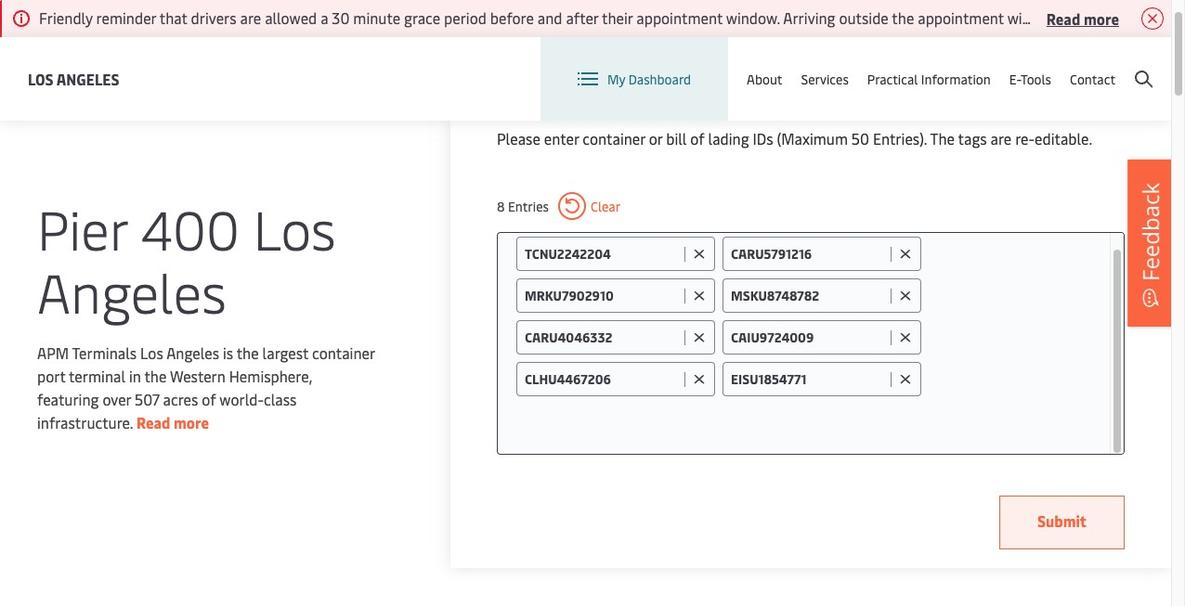 Task type: vqa. For each thing, say whether or not it's contained in the screenshot.
My Dashboard popup button
yes



Task type: describe. For each thing, give the bounding box(es) containing it.
entries).
[[873, 128, 928, 149]]

port
[[37, 366, 66, 387]]

read for read more button
[[1047, 8, 1081, 28]]

class
[[264, 389, 297, 410]]

editable.
[[1035, 128, 1093, 149]]

feedback
[[1136, 182, 1166, 281]]

los for pier 400 los angeles
[[253, 191, 336, 265]]

read more for read more button
[[1047, 8, 1120, 28]]

angeles for terminals
[[166, 343, 219, 363]]

feedback button
[[1128, 159, 1175, 327]]

los angeles link
[[28, 67, 119, 91]]

or
[[649, 128, 663, 149]]

-
[[680, 82, 691, 117]]

entries
[[508, 197, 549, 215]]

los for apm terminals los angeles is the largest container port terminal in the western hemisphere, featuring over 507 acres of world-class infrastructure.
[[140, 343, 163, 363]]

and
[[564, 82, 607, 117]]

los inside los angeles link
[[28, 68, 54, 89]]

tags
[[959, 128, 988, 149]]

lading
[[709, 128, 750, 149]]

over
[[103, 389, 131, 410]]

apm terminals los angeles is the largest container port terminal in the western hemisphere, featuring over 507 acres of world-class infrastructure.
[[37, 343, 375, 433]]

dashboard
[[629, 70, 691, 88]]

the
[[931, 128, 955, 149]]

featuring
[[37, 389, 99, 410]]

largest
[[263, 343, 309, 363]]

infrastructure.
[[37, 413, 133, 433]]

of inside apm terminals los angeles is the largest container port terminal in the western hemisphere, featuring over 507 acres of world-class infrastructure.
[[202, 389, 216, 410]]

my dashboard
[[608, 70, 691, 88]]

pier 400 los angeles
[[37, 191, 336, 328]]

container inside apm terminals los angeles is the largest container port terminal in the western hemisphere, featuring over 507 acres of world-class infrastructure.
[[312, 343, 375, 363]]

practical information
[[868, 70, 991, 88]]

e-tools
[[1010, 70, 1052, 88]]

track and trace - import availability
[[497, 82, 903, 117]]

import
[[697, 82, 775, 117]]

in
[[129, 366, 141, 387]]

are
[[991, 128, 1012, 149]]

close alert image
[[1142, 7, 1164, 30]]

information
[[922, 70, 991, 88]]

is
[[223, 343, 233, 363]]

re-
[[1016, 128, 1035, 149]]

507
[[135, 389, 160, 410]]

please
[[497, 128, 541, 149]]

1 vertical spatial the
[[144, 366, 167, 387]]

track
[[497, 82, 557, 117]]

angeles for 400
[[37, 255, 226, 328]]

contact
[[1071, 70, 1116, 88]]

terminals
[[72, 343, 137, 363]]

ids
[[753, 128, 774, 149]]

bill
[[667, 128, 687, 149]]

western
[[170, 366, 226, 387]]

terminal
[[69, 366, 126, 387]]

global menu button
[[972, 37, 1116, 92]]

more for read more button
[[1084, 8, 1120, 28]]



Task type: locate. For each thing, give the bounding box(es) containing it.
0 horizontal spatial read
[[136, 413, 170, 433]]

1 vertical spatial read
[[136, 413, 170, 433]]

los
[[28, 68, 54, 89], [253, 191, 336, 265], [140, 343, 163, 363]]

my
[[608, 70, 626, 88]]

read more up menu
[[1047, 8, 1120, 28]]

0 vertical spatial container
[[583, 128, 646, 149]]

apm
[[37, 343, 69, 363]]

practical
[[868, 70, 918, 88]]

angeles
[[56, 68, 119, 89], [37, 255, 226, 328], [166, 343, 219, 363]]

about
[[747, 70, 783, 88]]

read more button
[[1047, 7, 1120, 30]]

more down acres
[[174, 413, 209, 433]]

los angeles
[[28, 68, 119, 89]]

los inside apm terminals los angeles is the largest container port terminal in the western hemisphere, featuring over 507 acres of world-class infrastructure.
[[140, 343, 163, 363]]

1 horizontal spatial los
[[140, 343, 163, 363]]

400
[[141, 191, 240, 265]]

2 vertical spatial angeles
[[166, 343, 219, 363]]

of
[[691, 128, 705, 149], [202, 389, 216, 410]]

1 horizontal spatial of
[[691, 128, 705, 149]]

services
[[801, 70, 849, 88]]

angeles inside pier 400 los angeles
[[37, 255, 226, 328]]

pier
[[37, 191, 127, 265]]

read more down acres
[[136, 413, 209, 433]]

more left close alert icon
[[1084, 8, 1120, 28]]

0 vertical spatial more
[[1084, 8, 1120, 28]]

the right 'is'
[[237, 343, 259, 363]]

of down western
[[202, 389, 216, 410]]

read more link
[[136, 413, 209, 433]]

1 vertical spatial angeles
[[37, 255, 226, 328]]

1 vertical spatial los
[[253, 191, 336, 265]]

trace
[[613, 82, 674, 117]]

read down 507
[[136, 413, 170, 433]]

more inside button
[[1084, 8, 1120, 28]]

0 horizontal spatial more
[[174, 413, 209, 433]]

0 horizontal spatial container
[[312, 343, 375, 363]]

1 vertical spatial read more
[[136, 413, 209, 433]]

read more for read more link
[[136, 413, 209, 433]]

please enter container or bill of lading ids (maximum 50 entries). the tags are re-editable.
[[497, 128, 1093, 149]]

read up global menu
[[1047, 8, 1081, 28]]

Entered ID text field
[[731, 245, 887, 263], [731, 329, 887, 347], [525, 371, 680, 388], [731, 371, 887, 388]]

submit button
[[1000, 496, 1125, 550]]

acres
[[163, 389, 198, 410]]

container left or on the top of the page
[[583, 128, 646, 149]]

(maximum
[[777, 128, 848, 149]]

0 vertical spatial angeles
[[56, 68, 119, 89]]

menu
[[1059, 54, 1098, 75]]

los inside pier 400 los angeles
[[253, 191, 336, 265]]

about button
[[747, 37, 783, 121]]

services button
[[801, 37, 849, 121]]

the
[[237, 343, 259, 363], [144, 366, 167, 387]]

1 vertical spatial container
[[312, 343, 375, 363]]

read more
[[1047, 8, 1120, 28], [136, 413, 209, 433]]

0 vertical spatial los
[[28, 68, 54, 89]]

my dashboard button
[[578, 37, 691, 121]]

50
[[852, 128, 870, 149]]

1 horizontal spatial the
[[237, 343, 259, 363]]

0 vertical spatial read more
[[1047, 8, 1120, 28]]

more for read more link
[[174, 413, 209, 433]]

1 horizontal spatial more
[[1084, 8, 1120, 28]]

container right largest
[[312, 343, 375, 363]]

8 entries
[[497, 197, 549, 215]]

contact button
[[1071, 37, 1116, 121]]

1 vertical spatial more
[[174, 413, 209, 433]]

8
[[497, 197, 505, 215]]

of right bill at the top right
[[691, 128, 705, 149]]

clear
[[591, 197, 621, 215]]

read
[[1047, 8, 1081, 28], [136, 413, 170, 433]]

0 vertical spatial read
[[1047, 8, 1081, 28]]

0 vertical spatial of
[[691, 128, 705, 149]]

more
[[1084, 8, 1120, 28], [174, 413, 209, 433]]

enter
[[544, 128, 579, 149]]

0 horizontal spatial los
[[28, 68, 54, 89]]

the right in
[[144, 366, 167, 387]]

practical information button
[[868, 37, 991, 121]]

submit
[[1038, 511, 1087, 532]]

availability
[[782, 82, 903, 117]]

global menu
[[1013, 54, 1098, 75]]

1 vertical spatial of
[[202, 389, 216, 410]]

Entered ID text field
[[525, 245, 680, 263], [525, 287, 680, 305], [731, 287, 887, 305], [525, 329, 680, 347]]

angeles inside los angeles link
[[56, 68, 119, 89]]

0 horizontal spatial of
[[202, 389, 216, 410]]

global
[[1013, 54, 1056, 75]]

0 horizontal spatial read more
[[136, 413, 209, 433]]

2 vertical spatial los
[[140, 343, 163, 363]]

e-tools button
[[1010, 37, 1052, 121]]

world-
[[220, 389, 264, 410]]

1 horizontal spatial read
[[1047, 8, 1081, 28]]

read inside button
[[1047, 8, 1081, 28]]

tools
[[1021, 70, 1052, 88]]

angeles inside apm terminals los angeles is the largest container port terminal in the western hemisphere, featuring over 507 acres of world-class infrastructure.
[[166, 343, 219, 363]]

0 horizontal spatial the
[[144, 366, 167, 387]]

read for read more link
[[136, 413, 170, 433]]

1 horizontal spatial container
[[583, 128, 646, 149]]

1 horizontal spatial read more
[[1047, 8, 1120, 28]]

2 horizontal spatial los
[[253, 191, 336, 265]]

container
[[583, 128, 646, 149], [312, 343, 375, 363]]

e-
[[1010, 70, 1021, 88]]

clear button
[[558, 192, 621, 220]]

0 vertical spatial the
[[237, 343, 259, 363]]

hemisphere,
[[229, 366, 312, 387]]



